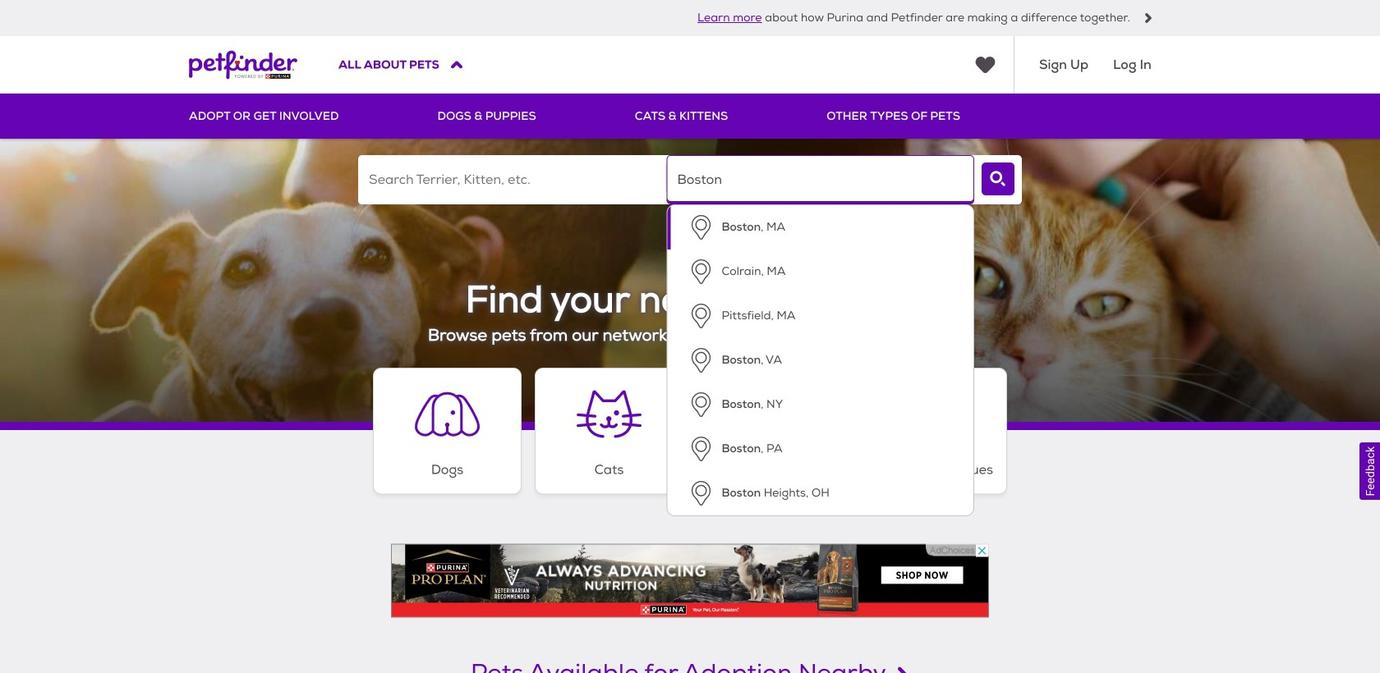 Task type: describe. For each thing, give the bounding box(es) containing it.
primary element
[[189, 94, 1191, 139]]

Search Terrier, Kitten, etc. text field
[[358, 155, 666, 205]]

petfinder logo image
[[189, 36, 297, 94]]

advertisement element
[[391, 544, 989, 618]]

Enter City, State, or ZIP text field
[[667, 155, 974, 205]]

9c2b2 image
[[1143, 13, 1153, 23]]



Task type: locate. For each thing, give the bounding box(es) containing it.
location search suggestions list box
[[667, 205, 974, 517]]



Task type: vqa. For each thing, say whether or not it's contained in the screenshot.
Primary element
yes



